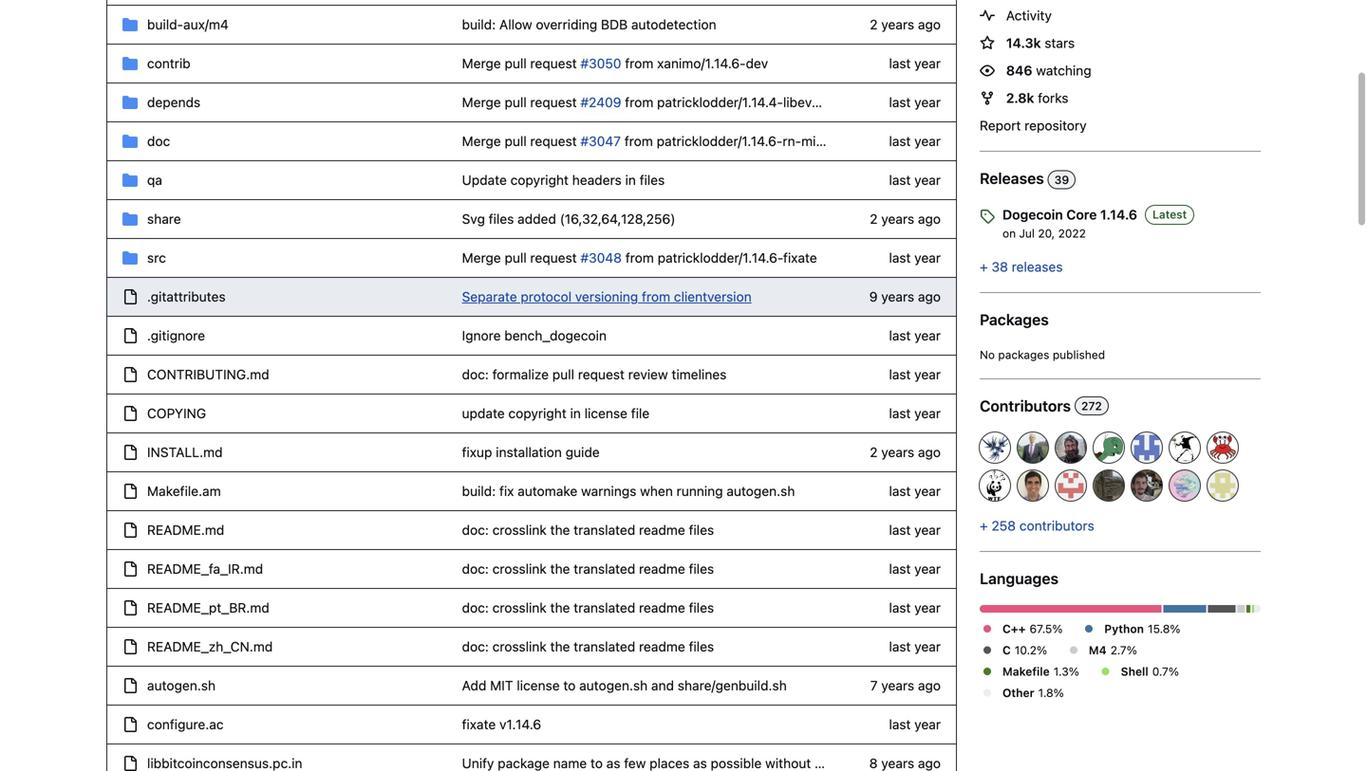 Task type: locate. For each thing, give the bounding box(es) containing it.
files for readme_pt_br.md
[[689, 601, 714, 616]]

published
[[1053, 348, 1105, 362]]

allow
[[499, 17, 532, 32]]

directory image left the "build-"
[[122, 17, 138, 32]]

no
[[980, 348, 995, 362]]

2 doc: crosslink the translated readme files link from the top
[[462, 562, 714, 577]]

1 vertical spatial 2 years ago
[[870, 211, 941, 227]]

@theuni image
[[1094, 433, 1124, 463]]

2 the from the top
[[550, 562, 570, 577]]

versioning
[[575, 289, 638, 305]]

1 2 years ago from the top
[[870, 17, 941, 32]]

jul
[[1019, 227, 1035, 240]]

0 horizontal spatial in
[[570, 406, 581, 422]]

separate protocol versioning from clientversion
[[462, 289, 752, 305]]

1 vertical spatial copyright
[[508, 406, 567, 422]]

year for contributing.md
[[915, 367, 941, 383]]

1 last from the top
[[889, 56, 911, 71]]

autogen.sh
[[727, 484, 795, 499], [147, 678, 216, 694], [579, 678, 648, 694]]

1 vertical spatial directory image
[[122, 95, 138, 110]]

1 build: from the top
[[462, 17, 496, 32]]

directory image left qa link
[[122, 173, 138, 188]]

1 readme from the top
[[639, 523, 685, 538]]

ago right 9
[[918, 289, 941, 305]]

ignore
[[462, 328, 501, 344]]

share/genbuild.sh
[[678, 678, 787, 694]]

src link
[[147, 250, 166, 266]]

+ left 38
[[980, 259, 988, 275]]

1 vertical spatial license
[[517, 678, 560, 694]]

from right #3048 link
[[626, 250, 654, 266]]

doc: crosslink the translated readme files link
[[462, 523, 714, 538], [462, 562, 714, 577], [462, 601, 714, 616], [462, 639, 714, 655]]

13 year from the top
[[915, 639, 941, 655]]

3 last year from the top
[[889, 133, 941, 149]]

dot fill image left c++
[[980, 622, 995, 637]]

running
[[677, 484, 723, 499]]

last for doc
[[889, 133, 911, 149]]

repo forked image
[[980, 91, 995, 106]]

dot fill image for m4
[[1066, 643, 1081, 658]]

dot fill image left other
[[980, 686, 995, 701]]

last for readme_pt_br.md
[[889, 601, 911, 616]]

2.8k forks
[[1006, 90, 1069, 106]]

2 doc: from the top
[[462, 523, 489, 538]]

10 last year from the top
[[889, 523, 941, 538]]

build: for build: allow overriding bdb autodetection
[[462, 17, 496, 32]]

request down overriding
[[530, 56, 577, 71]]

1 the from the top
[[550, 523, 570, 538]]

0 vertical spatial +
[[980, 259, 988, 275]]

3 doc: crosslink the translated readme files from the top
[[462, 601, 714, 616]]

update
[[462, 406, 505, 422]]

repository
[[1025, 118, 1087, 133]]

contrib link
[[147, 56, 191, 71]]

11 last from the top
[[889, 562, 911, 577]]

patricklodder/1.14.4-
[[657, 94, 783, 110]]

last year for makefile.am
[[889, 484, 941, 499]]

5 years from the top
[[881, 678, 915, 694]]

last for src
[[889, 250, 911, 266]]

readme_pt_br.md link
[[147, 601, 269, 616]]

1 + from the top
[[980, 259, 988, 275]]

copyright
[[511, 172, 569, 188], [508, 406, 567, 422]]

copyright up 'added'
[[511, 172, 569, 188]]

the for readme_pt_br.md
[[550, 601, 570, 616]]

ago right 7 at the right of page
[[918, 678, 941, 694]]

2 doc: crosslink the translated readme files from the top
[[462, 562, 714, 577]]

8 year from the top
[[915, 406, 941, 422]]

2 years from the top
[[881, 211, 915, 227]]

merge pull request link for merge pull request #3047 from patricklodder/1.14.6-rn-minor
[[462, 133, 577, 149]]

last year for readme_zh_cn.md
[[889, 639, 941, 655]]

doc: crosslink the translated readme files link for readme_zh_cn.md
[[462, 639, 714, 655]]

3 2 years ago from the top
[[870, 445, 941, 461]]

ago left tag image
[[918, 211, 941, 227]]

automake
[[518, 484, 578, 499]]

9 years ago
[[870, 289, 941, 305]]

share
[[147, 211, 181, 227]]

last for configure.ac
[[889, 717, 911, 733]]

2 2 from the top
[[870, 211, 878, 227]]

2 vertical spatial directory image
[[122, 251, 138, 266]]

directory image left src link at the left top of the page
[[122, 251, 138, 266]]

1 ago from the top
[[918, 17, 941, 32]]

4 merge pull request link from the top
[[462, 250, 577, 266]]

0 vertical spatial 2 years ago
[[870, 17, 941, 32]]

in up 'guide'
[[570, 406, 581, 422]]

makefile.am link
[[147, 484, 221, 499]]

8 last from the top
[[889, 406, 911, 422]]

dot fill image up m4
[[1082, 622, 1097, 637]]

readme
[[639, 523, 685, 538], [639, 562, 685, 577], [639, 601, 685, 616], [639, 639, 685, 655]]

doc: crosslink the translated readme files link for readme_fa_ir.md
[[462, 562, 714, 577]]

2 horizontal spatial dot fill image
[[1098, 665, 1113, 680]]

2
[[870, 17, 878, 32], [870, 211, 878, 227], [870, 445, 878, 461]]

request up protocol
[[530, 250, 577, 266]]

readme_fa_ir.md link
[[147, 562, 263, 577]]

0 vertical spatial in
[[625, 172, 636, 188]]

autogen.sh right to
[[579, 678, 648, 694]]

pull for merge pull request #3048 from patricklodder/1.14.6-fixate
[[505, 250, 527, 266]]

1 vertical spatial 2
[[870, 211, 878, 227]]

3 ago from the top
[[918, 289, 941, 305]]

year for contrib
[[915, 56, 941, 71]]

install.md
[[147, 445, 223, 461]]

doc: formalize pull request review timelines link
[[462, 367, 727, 383]]

last year
[[889, 56, 941, 71], [889, 94, 941, 110], [889, 133, 941, 149], [889, 172, 941, 188], [889, 250, 941, 266], [889, 328, 941, 344], [889, 367, 941, 383], [889, 406, 941, 422], [889, 484, 941, 499], [889, 523, 941, 538], [889, 562, 941, 577], [889, 601, 941, 616], [889, 639, 941, 655], [889, 717, 941, 733]]

years for fixup installation guide
[[881, 445, 915, 461]]

2 year from the top
[[915, 94, 941, 110]]

14.3k
[[1006, 35, 1041, 51]]

year for configure.ac
[[915, 717, 941, 733]]

last for makefile.am
[[889, 484, 911, 499]]

2 ago from the top
[[918, 211, 941, 227]]

doc: crosslink the translated readme files link for readme_pt_br.md
[[462, 601, 714, 616]]

doc: crosslink the translated readme files link for readme.md
[[462, 523, 714, 538]]

2 years ago left the @laanwj icon
[[870, 445, 941, 461]]

merge pull request #2409 from patricklodder/1.14.4-libevent-2.1.12
[[462, 94, 872, 110]]

to
[[563, 678, 576, 694]]

6 last year from the top
[[889, 328, 941, 344]]

4 merge from the top
[[462, 250, 501, 266]]

year for .gitignore
[[915, 328, 941, 344]]

directory image for share
[[122, 212, 138, 227]]

license left file
[[585, 406, 628, 422]]

readme for readme_pt_br.md
[[639, 601, 685, 616]]

0 vertical spatial copyright
[[511, 172, 569, 188]]

year for readme_fa_ir.md
[[915, 562, 941, 577]]

dot fill image for c++
[[980, 622, 995, 637]]

3 readme from the top
[[639, 601, 685, 616]]

4 the from the top
[[550, 639, 570, 655]]

dot fill image up the 1.3%
[[1066, 643, 1081, 658]]

2 translated from the top
[[574, 562, 635, 577]]

0 vertical spatial directory image
[[122, 17, 138, 32]]

1 vertical spatial in
[[570, 406, 581, 422]]

2 crosslink from the top
[[492, 562, 547, 577]]

year for depends
[[915, 94, 941, 110]]

1.8%
[[1038, 687, 1064, 700]]

12 last year from the top
[[889, 601, 941, 616]]

merge pull request #3050 from xanimo/1.14.6-dev
[[462, 56, 768, 71]]

1 doc: crosslink the translated readme files link from the top
[[462, 523, 714, 538]]

years
[[881, 17, 915, 32], [881, 211, 915, 227], [881, 289, 915, 305], [881, 445, 915, 461], [881, 678, 915, 694]]

report repository
[[980, 118, 1087, 133]]

2 + from the top
[[980, 518, 988, 534]]

2 years ago left pulse image
[[870, 17, 941, 32]]

0 vertical spatial fixate
[[783, 250, 817, 266]]

0 vertical spatial build:
[[462, 17, 496, 32]]

12 year from the top
[[915, 601, 941, 616]]

13 last from the top
[[889, 639, 911, 655]]

ago left the @laanwj icon
[[918, 445, 941, 461]]

autogen.sh up configure.ac on the left
[[147, 678, 216, 694]]

2 last from the top
[[889, 94, 911, 110]]

merge for merge pull request #3047 from patricklodder/1.14.6-rn-minor
[[462, 133, 501, 149]]

3 crosslink from the top
[[492, 601, 547, 616]]

5 ago from the top
[[918, 678, 941, 694]]

last for .gitignore
[[889, 328, 911, 344]]

3 the from the top
[[550, 601, 570, 616]]

patricklodder/1.14.6- up clientversion
[[658, 250, 783, 266]]

7 last from the top
[[889, 367, 911, 383]]

13 last year from the top
[[889, 639, 941, 655]]

add mit license to autogen.sh and share/genbuild.sh
[[462, 678, 787, 694]]

share link
[[147, 211, 181, 227]]

dot fill image left c
[[980, 643, 995, 658]]

1 vertical spatial fixate
[[462, 717, 496, 733]]

3 merge pull request link from the top
[[462, 133, 577, 149]]

@thebluematt image
[[1132, 433, 1162, 463]]

build: left allow on the top left
[[462, 17, 496, 32]]

3 2 from the top
[[870, 445, 878, 461]]

1 horizontal spatial in
[[625, 172, 636, 188]]

@sipa image
[[1056, 433, 1086, 463]]

12 last from the top
[[889, 601, 911, 616]]

4 crosslink from the top
[[492, 639, 547, 655]]

languages
[[980, 570, 1059, 588]]

patricklodder/1.14.6- for fixate
[[658, 250, 783, 266]]

14 year from the top
[[915, 717, 941, 733]]

6 last from the top
[[889, 328, 911, 344]]

3 last from the top
[[889, 133, 911, 149]]

directory image
[[122, 56, 138, 71], [122, 134, 138, 149], [122, 173, 138, 188], [122, 212, 138, 227]]

7 year from the top
[[915, 367, 941, 383]]

directory image left contrib link
[[122, 56, 138, 71]]

1 doc: crosslink the translated readme files from the top
[[462, 523, 714, 538]]

makefile
[[1003, 666, 1050, 679]]

4 translated from the top
[[574, 639, 635, 655]]

dot fill image for c
[[980, 643, 995, 658]]

1 vertical spatial patricklodder/1.14.6-
[[658, 250, 783, 266]]

year for qa
[[915, 172, 941, 188]]

1 directory image from the top
[[122, 56, 138, 71]]

merge pull request link for merge pull request #3050 from xanimo/1.14.6-dev
[[462, 56, 577, 71]]

1 translated from the top
[[574, 523, 635, 538]]

request for #2409
[[530, 94, 577, 110]]

5 last year from the top
[[889, 250, 941, 266]]

doc link
[[147, 133, 170, 149]]

4 readme from the top
[[639, 639, 685, 655]]

crosslink for readme.md
[[492, 523, 547, 538]]

@langerhans image
[[980, 471, 1010, 501]]

0 vertical spatial 2
[[870, 17, 878, 32]]

the
[[550, 523, 570, 538], [550, 562, 570, 577], [550, 601, 570, 616], [550, 639, 570, 655]]

@ummjackson image
[[1170, 471, 1200, 501]]

request up update copyright headers in files link
[[530, 133, 577, 149]]

14 last from the top
[[889, 717, 911, 733]]

3 doc: crosslink the translated readme files link from the top
[[462, 601, 714, 616]]

4 doc: from the top
[[462, 601, 489, 616]]

from patricklodder/1.14.6-rn-minor link
[[625, 133, 836, 149]]

year for src
[[915, 250, 941, 266]]

9 year from the top
[[915, 484, 941, 499]]

2 last year from the top
[[889, 94, 941, 110]]

autogen.sh right running
[[727, 484, 795, 499]]

ago left pulse image
[[918, 17, 941, 32]]

packages
[[980, 311, 1049, 329]]

7 last year from the top
[[889, 367, 941, 383]]

last for readme_zh_cn.md
[[889, 639, 911, 655]]

from right '#2409'
[[625, 94, 654, 110]]

last year for configure.ac
[[889, 717, 941, 733]]

0 horizontal spatial fixate
[[462, 717, 496, 733]]

last year for doc
[[889, 133, 941, 149]]

4 ago from the top
[[918, 445, 941, 461]]

1 merge pull request link from the top
[[462, 56, 577, 71]]

11 last year from the top
[[889, 562, 941, 577]]

request left #2409 link
[[530, 94, 577, 110]]

1 merge from the top
[[462, 56, 501, 71]]

4 years from the top
[[881, 445, 915, 461]]

1 year from the top
[[915, 56, 941, 71]]

from for from patricklodder/1.14.6-fixate
[[626, 250, 654, 266]]

m4 2.7 image
[[1238, 606, 1245, 613]]

fixate v1.14.6
[[462, 717, 541, 733]]

fixup installation guide link
[[462, 445, 600, 461]]

1 years from the top
[[881, 17, 915, 32]]

last year for qa
[[889, 172, 941, 188]]

configure.ac
[[147, 717, 224, 733]]

from right #3047
[[625, 133, 653, 149]]

2 merge pull request link from the top
[[462, 94, 577, 110]]

copyright for update
[[508, 406, 567, 422]]

14 last year from the top
[[889, 717, 941, 733]]

files for readme_zh_cn.md
[[689, 639, 714, 655]]

readme_zh_cn.md
[[147, 639, 273, 655]]

2 directory image from the top
[[122, 95, 138, 110]]

in right headers
[[625, 172, 636, 188]]

4 last year from the top
[[889, 172, 941, 188]]

doc: for readme_pt_br.md
[[462, 601, 489, 616]]

last for copying
[[889, 406, 911, 422]]

dot fill image down the m4 2.7%
[[1098, 665, 1113, 680]]

configure.ac link
[[147, 717, 224, 733]]

5 year from the top
[[915, 250, 941, 266]]

fixup
[[462, 445, 492, 461]]

the for readme_zh_cn.md
[[550, 639, 570, 655]]

doc: for readme.md
[[462, 523, 489, 538]]

mit
[[490, 678, 513, 694]]

2 vertical spatial 2 years ago
[[870, 445, 941, 461]]

fixup installation guide
[[462, 445, 600, 461]]

0 vertical spatial patricklodder/1.14.6-
[[657, 133, 783, 149]]

contributing.md link
[[147, 367, 269, 383]]

request for #3048
[[530, 250, 577, 266]]

build-aux/ m4
[[147, 17, 229, 32]]

last year for contrib
[[889, 56, 941, 71]]

1 horizontal spatial autogen.sh
[[579, 678, 648, 694]]

directory image left depends link
[[122, 95, 138, 110]]

build: allow overriding bdb autodetection
[[462, 17, 717, 32]]

copyright up fixup installation guide link
[[508, 406, 567, 422]]

1 last year from the top
[[889, 56, 941, 71]]

releases
[[980, 169, 1044, 188]]

2 years ago up 9 years ago
[[870, 211, 941, 227]]

2 years ago for (16,32,64,128,256)
[[870, 211, 941, 227]]

year for readme_zh_cn.md
[[915, 639, 941, 655]]

last for depends
[[889, 94, 911, 110]]

contributing.md
[[147, 367, 269, 383]]

build: left fix
[[462, 484, 496, 499]]

3 translated from the top
[[574, 601, 635, 616]]

dot fill image for python
[[1082, 622, 1097, 637]]

build-
[[147, 17, 183, 32]]

dot fill image for makefile
[[980, 665, 995, 680]]

4 directory image from the top
[[122, 212, 138, 227]]

2 readme from the top
[[639, 562, 685, 577]]

11 year from the top
[[915, 562, 941, 577]]

translated
[[574, 523, 635, 538], [574, 562, 635, 577], [574, 601, 635, 616], [574, 639, 635, 655]]

dot fill image
[[980, 622, 995, 637], [1082, 622, 1097, 637], [980, 643, 995, 658], [980, 686, 995, 701]]

2 2 years ago from the top
[[870, 211, 941, 227]]

directory image left share link
[[122, 212, 138, 227]]

years for build: allow overriding bdb autodetection
[[881, 17, 915, 32]]

+ left 258
[[980, 518, 988, 534]]

#3050
[[581, 56, 622, 71]]

patricklodder/1.14.6- down "patricklodder/1.14.4-"
[[657, 133, 783, 149]]

readme for readme.md
[[639, 523, 685, 538]]

6 year from the top
[[915, 328, 941, 344]]

core
[[1067, 207, 1097, 223]]

2 build: from the top
[[462, 484, 496, 499]]

3 directory image from the top
[[122, 173, 138, 188]]

directory image left doc
[[122, 134, 138, 149]]

3 directory image from the top
[[122, 251, 138, 266]]

ago for build: allow overriding bdb autodetection
[[918, 17, 941, 32]]

1 2 from the top
[[870, 17, 878, 32]]

2 vertical spatial 2
[[870, 445, 878, 461]]

last for readme_fa_ir.md
[[889, 562, 911, 577]]

dot fill image for other
[[980, 686, 995, 701]]

directory image for contrib
[[122, 56, 138, 71]]

dot fill image
[[1066, 643, 1081, 658], [980, 665, 995, 680], [1098, 665, 1113, 680]]

1 vertical spatial build:
[[462, 484, 496, 499]]

1 horizontal spatial dot fill image
[[1066, 643, 1081, 658]]

0 horizontal spatial license
[[517, 678, 560, 694]]

doc:
[[462, 367, 489, 383], [462, 523, 489, 538], [462, 562, 489, 577], [462, 601, 489, 616], [462, 639, 489, 655]]

3 year from the top
[[915, 133, 941, 149]]

stars
[[1045, 35, 1075, 51]]

files for readme_fa_ir.md
[[689, 562, 714, 577]]

5 last from the top
[[889, 250, 911, 266]]

1 horizontal spatial license
[[585, 406, 628, 422]]

build: for build: fix automake warnings when running autogen.sh
[[462, 484, 496, 499]]

update
[[462, 172, 507, 188]]

activity
[[1006, 8, 1052, 23]]

doc: crosslink the translated readme files for readme_fa_ir.md
[[462, 562, 714, 577]]

contrib
[[147, 56, 191, 71]]

5 doc: from the top
[[462, 639, 489, 655]]

on jul 20, 2022
[[1003, 227, 1086, 240]]

1 vertical spatial +
[[980, 518, 988, 534]]

4 year from the top
[[915, 172, 941, 188]]

7 years ago
[[870, 678, 941, 694]]

license left to
[[517, 678, 560, 694]]

0 vertical spatial license
[[585, 406, 628, 422]]

2 directory image from the top
[[122, 134, 138, 149]]

doc: for readme_fa_ir.md
[[462, 562, 489, 577]]

from for from patricklodder/1.14.4-libevent-2.1.12
[[625, 94, 654, 110]]

10 year from the top
[[915, 523, 941, 538]]

update copyright headers in files link
[[462, 172, 665, 188]]

license
[[585, 406, 628, 422], [517, 678, 560, 694]]

10 last from the top
[[889, 523, 911, 538]]

crosslink
[[492, 523, 547, 538], [492, 562, 547, 577], [492, 601, 547, 616], [492, 639, 547, 655]]

1 crosslink from the top
[[492, 523, 547, 538]]

directory image
[[122, 17, 138, 32], [122, 95, 138, 110], [122, 251, 138, 266]]

and
[[651, 678, 674, 694]]

years for add mit license to autogen.sh and share/genbuild.sh
[[881, 678, 915, 694]]

from right #3050 link
[[625, 56, 654, 71]]

3 years from the top
[[881, 289, 915, 305]]

doc: for readme_zh_cn.md
[[462, 639, 489, 655]]

4 doc: crosslink the translated readme files from the top
[[462, 639, 714, 655]]

c++ 67.5 image
[[980, 606, 1162, 613]]

dot fill image left makefile at the bottom of page
[[980, 665, 995, 680]]

tag image
[[980, 209, 995, 224]]

4 doc: crosslink the translated readme files link from the top
[[462, 639, 714, 655]]

activity link
[[980, 8, 1052, 23]]

year for makefile.am
[[915, 484, 941, 499]]

last for contrib
[[889, 56, 911, 71]]

#3047
[[581, 133, 621, 149]]

doc: for contributing.md
[[462, 367, 489, 383]]

@luke jr image
[[1132, 471, 1162, 501]]

0 horizontal spatial dot fill image
[[980, 665, 995, 680]]

merge for merge pull request #3050 from xanimo/1.14.6-dev
[[462, 56, 501, 71]]

2 for (16,32,64,128,256)
[[870, 211, 878, 227]]

1 doc: from the top
[[462, 367, 489, 383]]

4 last from the top
[[889, 172, 911, 188]]



Task type: vqa. For each thing, say whether or not it's contained in the screenshot.


Task type: describe. For each thing, give the bounding box(es) containing it.
merge for merge pull request #3048 from patricklodder/1.14.6-fixate
[[462, 250, 501, 266]]

doc: crosslink the translated readme files for readme_zh_cn.md
[[462, 639, 714, 655]]

installation
[[496, 445, 562, 461]]

2.1.12
[[837, 94, 872, 110]]

ignore bench_dogecoin
[[462, 328, 607, 344]]

2 for bdb
[[870, 17, 878, 32]]

other 1.8 image
[[1256, 606, 1261, 613]]

translated for readme_zh_cn.md
[[574, 639, 635, 655]]

from down merge pull request #3048 from patricklodder/1.14.6-fixate
[[642, 289, 670, 305]]

pull for merge pull request #2409 from patricklodder/1.14.4-libevent-2.1.12
[[505, 94, 527, 110]]

build: fix automake warnings when running autogen.sh
[[462, 484, 795, 499]]

15.8%
[[1148, 623, 1181, 636]]

forks
[[1038, 90, 1069, 106]]

overriding
[[536, 17, 597, 32]]

watching
[[1036, 63, 1092, 78]]

272
[[1082, 400, 1102, 413]]

patricklodder/1.14.6- for rn-
[[657, 133, 783, 149]]

2.7%
[[1111, 644, 1137, 658]]

rn-
[[783, 133, 801, 149]]

svg files added (16,32,64,128,256) link
[[462, 211, 676, 227]]

depends link
[[147, 94, 201, 110]]

xanimo/1.14.6-
[[657, 56, 746, 71]]

translated for readme_fa_ir.md
[[574, 562, 635, 577]]

report
[[980, 118, 1021, 133]]

depends
[[147, 94, 201, 110]]

readme for readme_fa_ir.md
[[639, 562, 685, 577]]

report repository link
[[980, 118, 1087, 133]]

install.md link
[[147, 445, 223, 461]]

ago for separate protocol versioning from clientversion
[[918, 289, 941, 305]]

copyright for update
[[511, 172, 569, 188]]

pull for merge pull request #3050 from xanimo/1.14.6-dev
[[505, 56, 527, 71]]

readme_zh_cn.md link
[[147, 639, 273, 655]]

doc
[[147, 133, 170, 149]]

.gitattributes
[[147, 289, 226, 305]]

846
[[1006, 63, 1033, 78]]

#3050 link
[[581, 56, 622, 71]]

copying link
[[147, 406, 206, 422]]

merge pull request link for merge pull request #3048 from patricklodder/1.14.6-fixate
[[462, 250, 577, 266]]

years for svg files added (16,32,64,128,256)
[[881, 211, 915, 227]]

last year for copying
[[889, 406, 941, 422]]

added
[[518, 211, 556, 227]]

#3048
[[581, 250, 622, 266]]

+ for contributors
[[980, 518, 988, 534]]

python 15.8%
[[1104, 623, 1181, 636]]

update copyright in license file
[[462, 406, 650, 422]]

from for from xanimo/1.14.6-dev
[[625, 56, 654, 71]]

@morcos image
[[1018, 471, 1048, 501]]

dev
[[746, 56, 768, 71]]

1 horizontal spatial fixate
[[783, 250, 817, 266]]

readme.md
[[147, 523, 224, 538]]

#2409 link
[[581, 94, 621, 110]]

20,
[[1038, 227, 1055, 240]]

year for readme.md
[[915, 523, 941, 538]]

bdb
[[601, 17, 628, 32]]

last year for depends
[[889, 94, 941, 110]]

846 watching
[[1006, 63, 1092, 78]]

directory image for doc
[[122, 134, 138, 149]]

@patricklodder image
[[1018, 433, 1048, 463]]

year for doc
[[915, 133, 941, 149]]

38
[[992, 259, 1008, 275]]

doc: crosslink the translated readme files for readme_pt_br.md
[[462, 601, 714, 616]]

update copyright headers in files
[[462, 172, 665, 188]]

crosslink for readme_pt_br.md
[[492, 601, 547, 616]]

autogen.sh link
[[147, 678, 216, 694]]

last for qa
[[889, 172, 911, 188]]

from for from patricklodder/1.14.6-rn-minor
[[625, 133, 653, 149]]

+ for releases
[[980, 259, 988, 275]]

releases
[[1012, 259, 1063, 275]]

last year for contributing.md
[[889, 367, 941, 383]]

request left the review
[[578, 367, 625, 383]]

from patricklodder/1.14.4-libevent-2.1.12 link
[[625, 94, 872, 110]]

merge pull request #3047 from patricklodder/1.14.6-rn-minor
[[462, 133, 836, 149]]

last year for src
[[889, 250, 941, 266]]

from patricklodder/1.14.6-fixate link
[[626, 250, 817, 266]]

last for readme.md
[[889, 523, 911, 538]]

python
[[1104, 623, 1144, 636]]

ago for svg files added (16,32,64,128,256)
[[918, 211, 941, 227]]

@diapolo image
[[1056, 471, 1086, 501]]

m4 2.7%
[[1089, 644, 1137, 658]]

258
[[992, 518, 1016, 534]]

star image
[[980, 36, 995, 51]]

2 horizontal spatial autogen.sh
[[727, 484, 795, 499]]

67.5%
[[1030, 623, 1063, 636]]

files for readme.md
[[689, 523, 714, 538]]

protocol
[[521, 289, 572, 305]]

the for readme_fa_ir.md
[[550, 562, 570, 577]]

.gitattributes link
[[147, 289, 226, 305]]

10.2%
[[1015, 644, 1047, 658]]

autodetection
[[631, 17, 717, 32]]

crosslink for readme_fa_ir.md
[[492, 562, 547, 577]]

.gitignore
[[147, 328, 205, 344]]

merge pull request link for merge pull request #2409 from patricklodder/1.14.4-libevent-2.1.12
[[462, 94, 577, 110]]

@sdaftuar image
[[1208, 471, 1238, 501]]

@maflcko image
[[1208, 433, 1238, 463]]

timelines
[[672, 367, 727, 383]]

add
[[462, 678, 487, 694]]

translated for readme.md
[[574, 523, 635, 538]]

0 horizontal spatial autogen.sh
[[147, 678, 216, 694]]

the for readme.md
[[550, 523, 570, 538]]

+ 258 contributors
[[980, 518, 1095, 534]]

src
[[147, 250, 166, 266]]

shell
[[1121, 666, 1149, 679]]

when
[[640, 484, 673, 499]]

ago for fixup installation guide
[[918, 445, 941, 461]]

c 10.2%
[[1003, 644, 1047, 658]]

makefile 1.3%
[[1003, 666, 1079, 679]]

c 10.2 image
[[1208, 606, 1236, 613]]

#3047 link
[[581, 133, 621, 149]]

directory image for depends
[[122, 95, 138, 110]]

#2409
[[581, 94, 621, 110]]

years for separate protocol versioning from clientversion
[[881, 289, 915, 305]]

fixate v1.14.6 link
[[462, 717, 541, 733]]

+ 38 releases
[[980, 259, 1063, 275]]

eye image
[[980, 63, 995, 78]]

c++
[[1003, 623, 1026, 636]]

shell 0.7%
[[1121, 666, 1179, 679]]

readme for readme_zh_cn.md
[[639, 639, 685, 655]]

pulse image
[[980, 8, 995, 23]]

makefile.am
[[147, 484, 221, 499]]

guide
[[566, 445, 600, 461]]

m4
[[209, 17, 229, 32]]

directory image for src
[[122, 251, 138, 266]]

@jonasschnelli image
[[1170, 433, 1200, 463]]

aux/
[[183, 17, 209, 32]]

@laanwj image
[[980, 433, 1010, 463]]

last year for readme_pt_br.md
[[889, 601, 941, 616]]

+ 258 contributors link
[[980, 518, 1095, 534]]

add mit license to autogen.sh and share/genbuild.sh link
[[462, 678, 787, 694]]

1 directory image from the top
[[122, 17, 138, 32]]

c
[[1003, 644, 1011, 658]]

last year for readme_fa_ir.md
[[889, 562, 941, 577]]

svg
[[462, 211, 485, 227]]

pull for merge pull request #3047 from patricklodder/1.14.6-rn-minor
[[505, 133, 527, 149]]

from xanimo/1.14.6-dev link
[[625, 56, 768, 71]]

7
[[870, 678, 878, 694]]

@chromatic image
[[1094, 471, 1124, 501]]

qa
[[147, 172, 162, 188]]

merge pull request #3048 from patricklodder/1.14.6-fixate
[[462, 250, 817, 266]]

releases 39
[[980, 169, 1069, 188]]

1.3%
[[1054, 666, 1079, 679]]

dot fill image for shell
[[1098, 665, 1113, 680]]

crosslink for readme_zh_cn.md
[[492, 639, 547, 655]]

last for contributing.md
[[889, 367, 911, 383]]

doc: crosslink the translated readme files for readme.md
[[462, 523, 714, 538]]

latest
[[1153, 208, 1187, 221]]

ago for add mit license to autogen.sh and share/genbuild.sh
[[918, 678, 941, 694]]

translated for readme_pt_br.md
[[574, 601, 635, 616]]

python 15.8 image
[[1164, 606, 1206, 613]]

build: fix automake warnings when running autogen.sh link
[[462, 484, 795, 499]]

merge for merge pull request #2409 from patricklodder/1.14.4-libevent-2.1.12
[[462, 94, 501, 110]]

last year for .gitignore
[[889, 328, 941, 344]]

request for #3047
[[530, 133, 577, 149]]



